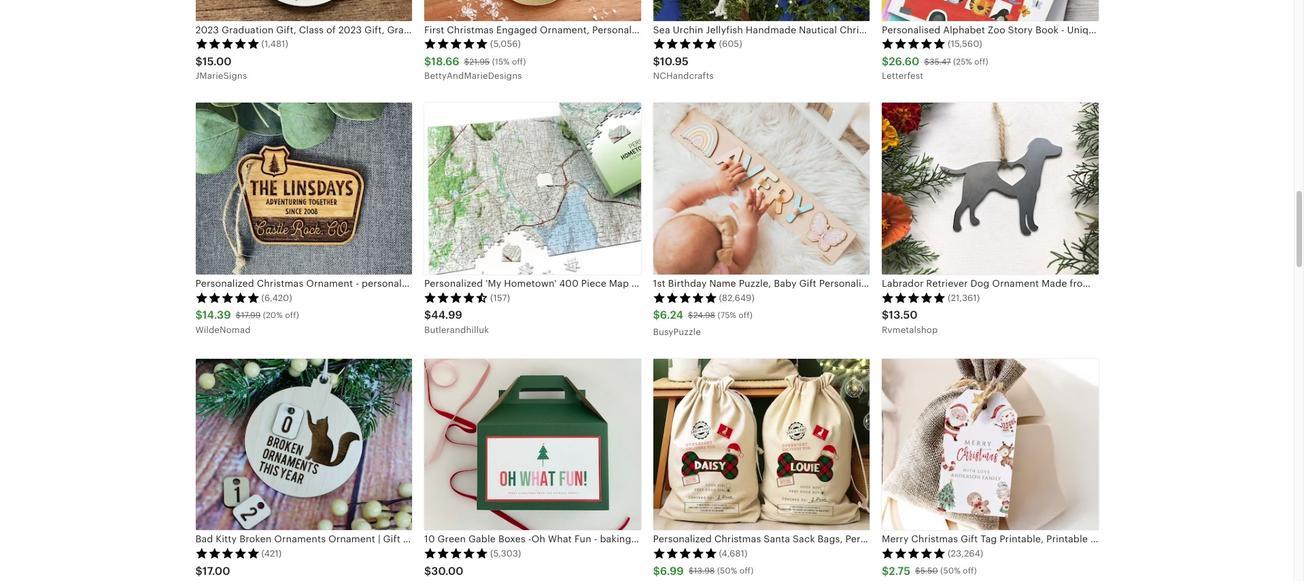 Task type: vqa. For each thing, say whether or not it's contained in the screenshot.
Merry Christmas Gift Tag Printable, Printable Christmas Gift Tag, Holiday Party Favor Tag, Editable Christmas Gift Tag Download, holiday tag image
yes



Task type: locate. For each thing, give the bounding box(es) containing it.
off) right (20%
[[285, 311, 299, 320]]

nchandcrafts
[[653, 71, 714, 81]]

(4,681)
[[719, 549, 748, 559]]

off) right '(25%'
[[975, 57, 989, 66]]

off) inside "$ 2.75 $ 5.50 (50% off)"
[[963, 567, 978, 576]]

0 horizontal spatial ornament
[[329, 534, 376, 545]]

cat right for
[[419, 534, 435, 545]]

1st birthday name puzzle, baby gift personalized, montessori toddler toys, custom gifts for kids, first christmas gift, nursery name sign image
[[653, 103, 870, 275]]

gift
[[383, 534, 401, 545]]

busypuzzle
[[653, 327, 701, 337]]

5 out of 5 stars image for (23,264)
[[882, 548, 946, 559]]

4.5 out of 5 stars image
[[425, 292, 488, 303]]

5 out of 5 stars image down owner
[[425, 548, 488, 559]]

5 out of 5 stars image down kitty
[[196, 548, 260, 559]]

owner
[[438, 534, 469, 545]]

2 cat from the left
[[477, 534, 493, 545]]

(605)
[[719, 39, 743, 49]]

off) inside $ 26.60 $ 35.47 (25% off) letterfest
[[975, 57, 989, 66]]

cat up (5,303) in the left of the page
[[477, 534, 493, 545]]

0 horizontal spatial (50%
[[718, 567, 738, 576]]

| left gift
[[378, 534, 381, 545]]

$ 17.00
[[196, 565, 230, 578]]

(20%
[[263, 311, 283, 320]]

wildenomad
[[196, 325, 251, 335]]

ornaments
[[274, 534, 326, 545]]

(75%
[[718, 311, 737, 320]]

0 horizontal spatial |
[[378, 534, 381, 545]]

personalized christmas ornament - personalized gifts, national park, wilde nomad, happy camper personalized, first christmas, camping, camp image
[[196, 103, 412, 275]]

5 out of 5 stars image up 6.99
[[653, 548, 717, 559]]

(50% inside "$ 2.75 $ 5.50 (50% off)"
[[941, 567, 961, 576]]

2023 graduation gift, class of 2023 gift, graduation ornament, 2023 christmas ornament, custom ornament, high school grad, college grad image
[[196, 0, 412, 21]]

ornament left gift
[[329, 534, 376, 545]]

14.39
[[203, 309, 231, 322]]

(50% right the 5.50
[[941, 567, 961, 576]]

1 (50% from the left
[[718, 567, 738, 576]]

off) inside $ 14.39 $ 17.99 (20% off) wildenomad
[[285, 311, 299, 320]]

off) inside '$ 6.24 $ 24.98 (75% off) busypuzzle'
[[739, 311, 753, 320]]

5 out of 5 stars image
[[196, 38, 260, 49], [425, 38, 488, 49], [653, 38, 717, 49], [882, 38, 946, 49], [196, 292, 260, 303], [653, 292, 717, 303], [882, 292, 946, 303], [196, 548, 260, 559], [425, 548, 488, 559], [653, 548, 717, 559], [882, 548, 946, 559]]

$ 2.75 $ 5.50 (50% off)
[[882, 565, 978, 578]]

18.66
[[432, 55, 460, 68]]

(82,649)
[[719, 293, 755, 303]]

cat
[[419, 534, 435, 545], [477, 534, 493, 545]]

(50% inside $ 6.99 $ 13.98 (50% off)
[[718, 567, 738, 576]]

5 out of 5 stars image up "6.24"
[[653, 292, 717, 303]]

30.00
[[432, 565, 464, 578]]

merry christmas gift tag printable, printable christmas gift tag, holiday party favor tag, editable christmas gift tag download, holiday tag image
[[882, 359, 1099, 531]]

5 out of 5 stars image for (82,649)
[[653, 292, 717, 303]]

5 out of 5 stars image up 15.00
[[196, 38, 260, 49]]

personalised alphabet zoo story book - unique christmas gift for babies & young children – perfect xmas eve box or stocking filler image
[[882, 0, 1099, 21]]

1 ornament from the left
[[329, 534, 376, 545]]

off) down '(4,681)'
[[740, 567, 754, 576]]

(23,264)
[[948, 549, 984, 559]]

|
[[378, 534, 381, 545], [471, 534, 474, 545]]

$ inside $ 44.99 butlerandhilluk
[[425, 309, 432, 322]]

5 out of 5 stars image up 10.95
[[653, 38, 717, 49]]

0 horizontal spatial cat
[[419, 534, 435, 545]]

off) right (75%
[[739, 311, 753, 320]]

letterfest
[[882, 71, 924, 81]]

off)
[[512, 57, 526, 66], [975, 57, 989, 66], [285, 311, 299, 320], [739, 311, 753, 320], [740, 567, 754, 576], [963, 567, 978, 576]]

off) down (23,264)
[[963, 567, 978, 576]]

2 (50% from the left
[[941, 567, 961, 576]]

ornament
[[329, 534, 376, 545], [545, 534, 592, 545]]

5 out of 5 stars image up 26.60
[[882, 38, 946, 49]]

1 | from the left
[[378, 534, 381, 545]]

off) for 14.39
[[285, 311, 299, 320]]

| right owner
[[471, 534, 474, 545]]

(50% for 2.75
[[941, 567, 961, 576]]

5 out of 5 stars image up 2.75 at the bottom right of page
[[882, 548, 946, 559]]

off) right the (15%
[[512, 57, 526, 66]]

2 ornament from the left
[[545, 534, 592, 545]]

$
[[196, 55, 203, 68], [425, 55, 432, 68], [653, 55, 660, 68], [882, 55, 889, 68], [464, 57, 470, 66], [925, 57, 930, 66], [196, 309, 203, 322], [425, 309, 432, 322], [653, 309, 660, 322], [882, 309, 889, 322], [236, 311, 241, 320], [688, 311, 694, 320], [196, 565, 203, 578], [425, 565, 432, 578], [653, 565, 660, 578], [882, 565, 889, 578], [689, 567, 694, 576], [916, 567, 921, 576]]

5 out of 5 stars image up '18.66'
[[425, 38, 488, 49]]

1 horizontal spatial cat
[[477, 534, 493, 545]]

$ 6.24 $ 24.98 (75% off) busypuzzle
[[653, 309, 753, 337]]

26.60
[[889, 55, 920, 68]]

10 green gable boxes  -oh what fun - baking - baked christmas gift - cookie swap - homemade treats image
[[425, 359, 641, 531]]

44.99
[[432, 309, 463, 322]]

personalized 'my hometown' 400 piece map jigsaw puzzle - the perfect new home gift - our first home image
[[425, 103, 641, 275]]

1 horizontal spatial |
[[471, 534, 474, 545]]

1 horizontal spatial ornament
[[545, 534, 592, 545]]

5 out of 5 stars image up 14.39
[[196, 292, 260, 303]]

(50%
[[718, 567, 738, 576], [941, 567, 961, 576]]

bad
[[196, 534, 213, 545]]

5 out of 5 stars image for (1,481)
[[196, 38, 260, 49]]

(50% down '(4,681)'
[[718, 567, 738, 576]]

off) inside $ 18.66 $ 21.95 (15% off) bettyandmariedesigns
[[512, 57, 526, 66]]

ornament right the christmas
[[545, 534, 592, 545]]

21.95
[[470, 57, 490, 66]]

off) for 6.24
[[739, 311, 753, 320]]

5 out of 5 stars image up 13.50
[[882, 292, 946, 303]]

$ 15.00 jmariesigns
[[196, 55, 247, 81]]

broken
[[240, 534, 272, 545]]

6.99
[[660, 565, 684, 578]]

15.00
[[203, 55, 232, 68]]

5 out of 5 stars image for (6,420)
[[196, 292, 260, 303]]

bettyandmariedesigns
[[425, 71, 522, 81]]

$ inside "$ 10.95 nchandcrafts"
[[653, 55, 660, 68]]

1 horizontal spatial (50%
[[941, 567, 961, 576]]

$ 13.50 rvmetalshop
[[882, 309, 938, 335]]

10.95
[[660, 55, 689, 68]]



Task type: describe. For each thing, give the bounding box(es) containing it.
labrador retriever dog ornament made from recycled raw steel dog gift fur baby gift pet memorial christmas gift image
[[882, 103, 1099, 275]]

(157)
[[491, 293, 510, 303]]

13.98
[[694, 567, 715, 576]]

christmas
[[495, 534, 542, 545]]

24.98
[[694, 311, 716, 320]]

17.99
[[241, 311, 261, 320]]

1 cat from the left
[[419, 534, 435, 545]]

$ inside $ 13.50 rvmetalshop
[[882, 309, 889, 322]]

off) inside $ 6.99 $ 13.98 (50% off)
[[740, 567, 754, 576]]

5.50
[[921, 567, 939, 576]]

5 out of 5 stars image for (421)
[[196, 548, 260, 559]]

(6,420)
[[262, 293, 292, 303]]

6.24
[[660, 309, 684, 322]]

butlerandhilluk
[[425, 325, 489, 335]]

sea urchin jellyfish handmade nautical christmas ornament, beach theme ornament, jellyfish ornament, beach decor, coastal christmas gift image
[[653, 0, 870, 21]]

jmariesigns
[[196, 71, 247, 81]]

35.47
[[930, 57, 952, 66]]

13.50
[[889, 309, 918, 322]]

bad kitty broken ornaments ornament | gift for cat owner | cat christmas ornament image
[[196, 359, 412, 531]]

5 out of 5 stars image for (4,681)
[[653, 548, 717, 559]]

(15,560)
[[948, 39, 983, 49]]

(5,056)
[[491, 39, 521, 49]]

(421)
[[262, 549, 282, 559]]

off) for 18.66
[[512, 57, 526, 66]]

5 out of 5 stars image for (5,303)
[[425, 548, 488, 559]]

(25%
[[954, 57, 973, 66]]

(1,481)
[[262, 39, 288, 49]]

2 | from the left
[[471, 534, 474, 545]]

$ 30.00
[[425, 565, 464, 578]]

$ inside $ 15.00 jmariesigns
[[196, 55, 203, 68]]

5 out of 5 stars image for (21,361)
[[882, 292, 946, 303]]

$ 6.99 $ 13.98 (50% off)
[[653, 565, 754, 578]]

kitty
[[216, 534, 237, 545]]

off) for 26.60
[[975, 57, 989, 66]]

5 out of 5 stars image for (605)
[[653, 38, 717, 49]]

(21,361)
[[948, 293, 981, 303]]

rvmetalshop
[[882, 325, 938, 335]]

bad kitty broken ornaments ornament | gift for cat owner | cat christmas ornament
[[196, 534, 592, 545]]

for
[[403, 534, 416, 545]]

5 out of 5 stars image for (5,056)
[[425, 38, 488, 49]]

(5,303)
[[491, 549, 522, 559]]

(50% for 6.99
[[718, 567, 738, 576]]

$ 10.95 nchandcrafts
[[653, 55, 714, 81]]

first christmas engaged ornament, personalized engagement ornament, newly engaged gift image
[[425, 0, 641, 21]]

$ 18.66 $ 21.95 (15% off) bettyandmariedesigns
[[425, 55, 526, 81]]

17.00
[[203, 565, 230, 578]]

$ 44.99 butlerandhilluk
[[425, 309, 489, 335]]

$ inside "$ 2.75 $ 5.50 (50% off)"
[[916, 567, 921, 576]]

$ 14.39 $ 17.99 (20% off) wildenomad
[[196, 309, 299, 335]]

personalized christmas santa sack bags, personalized stockings for pet, christmas eve box gift sack holiday gift sack bag, xmas gift for dog image
[[653, 359, 870, 531]]

2.75
[[889, 565, 911, 578]]

$ 26.60 $ 35.47 (25% off) letterfest
[[882, 55, 989, 81]]

$ inside $ 6.99 $ 13.98 (50% off)
[[689, 567, 694, 576]]

(15%
[[492, 57, 510, 66]]

5 out of 5 stars image for (15,560)
[[882, 38, 946, 49]]



